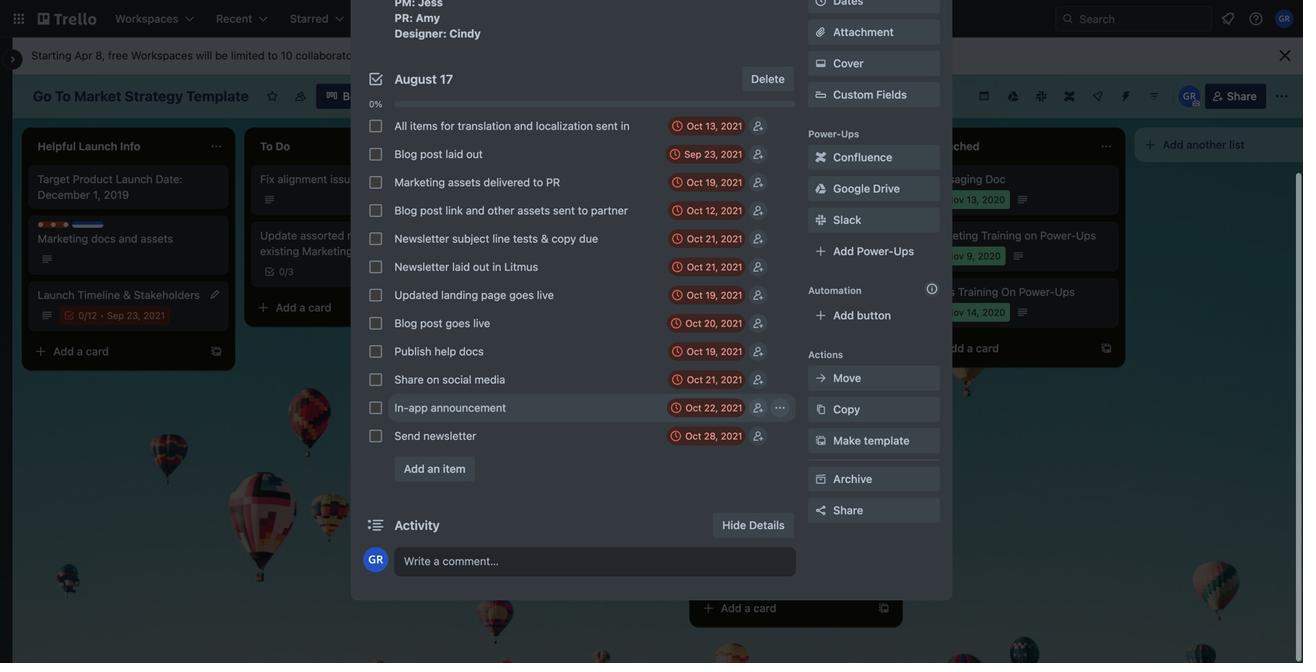 Task type: vqa. For each thing, say whether or not it's contained in the screenshot.


Task type: describe. For each thing, give the bounding box(es) containing it.
product
[[73, 173, 113, 186]]

gather customer quotes/testimonials
[[483, 173, 582, 201]]

2020 for in-app announcement
[[757, 307, 780, 318]]

subject
[[452, 232, 490, 245]]

0 notifications image
[[1219, 9, 1238, 28]]

Share on social media checkbox
[[370, 374, 382, 386]]

fix alignment issue on /pricing link
[[260, 172, 442, 187]]

2021 for send newsletter
[[721, 431, 743, 442]]

quotes/testimonials
[[483, 189, 582, 201]]

2021 down stakeholders at the top of the page
[[143, 310, 165, 321]]

oct left 28,
[[686, 431, 702, 442]]

details
[[749, 519, 785, 532]]

add a card button down the quotes/testimonials
[[473, 217, 646, 242]]

2020 for social promotion
[[760, 194, 783, 205]]

create from template… image for add a card button below nov 14, 2020
[[1101, 343, 1113, 355]]

page
[[481, 289, 506, 302]]

go
[[33, 88, 52, 105]]

create
[[464, 12, 498, 25]]

In-app announcement checkbox
[[370, 402, 382, 415]]

gather
[[483, 173, 517, 186]]

star or unstar board image
[[266, 90, 279, 103]]

0 vertical spatial share
[[1227, 90, 1257, 103]]

actions
[[809, 350, 843, 361]]

oct 21, 2021 for &
[[687, 234, 743, 245]]

archive
[[834, 473, 873, 486]]

0 for 0 / 3
[[279, 267, 285, 277]]

december
[[38, 189, 90, 201]]

due
[[579, 232, 598, 245]]

0%
[[369, 99, 383, 109]]

add a card button down 0 / 12 • sep 23, 2021
[[28, 339, 201, 364]]

3 oct 19, 2021 button from the top
[[668, 343, 746, 361]]

blog post link and other assets sent to partner
[[395, 204, 628, 217]]

on inside update assorted references on existing marketing pages
[[404, 229, 417, 242]]

will
[[196, 49, 212, 62]]

Nov 13, 2020 checkbox
[[928, 190, 1010, 209]]

1 vertical spatial laid
[[452, 261, 470, 274]]

0 vertical spatial assets
[[448, 176, 481, 189]]

23, for jul
[[740, 307, 754, 318]]

a for add a card button underneath the quotes/testimonials
[[522, 223, 528, 236]]

22,
[[704, 403, 718, 414]]

hide details link
[[713, 513, 794, 539]]

9,
[[967, 251, 975, 262]]

add power-ups
[[834, 245, 914, 258]]

2 vertical spatial newsletter
[[735, 546, 790, 559]]

to
[[55, 88, 71, 105]]

/ for 3
[[285, 267, 288, 277]]

add power-ups link
[[809, 239, 940, 264]]

make
[[834, 435, 861, 448]]

8,
[[95, 49, 105, 62]]

post for laid
[[420, 148, 443, 161]]

cover link
[[809, 51, 940, 76]]

Jul 19, 2020 checkbox
[[705, 247, 783, 266]]

0 for 0 / 12 • sep 23, 2021
[[78, 310, 84, 321]]

oct 19, 2021 button for live
[[668, 286, 746, 305]]

color: blue, title: none image
[[72, 222, 103, 228]]

blog for blog post goes live
[[395, 317, 417, 330]]

blog for blog post laid out
[[395, 148, 417, 161]]

board link
[[316, 84, 383, 109]]

move
[[834, 372, 861, 385]]

training for marketing
[[982, 229, 1022, 242]]

newsletter for newsletter laid out in litmus
[[395, 261, 449, 274]]

ups inside marketing training on power-ups link
[[1076, 229, 1097, 242]]

19, for marketing assets delivered to pr
[[706, 177, 718, 188]]

partner
[[591, 204, 628, 217]]

greg robinson (gregrobinson96) image
[[1275, 9, 1294, 28]]

1 horizontal spatial share button
[[1205, 84, 1267, 109]]

hide
[[723, 519, 747, 532]]

oct 22, 2021
[[686, 403, 743, 414]]

nov 14, 2020
[[947, 307, 1006, 318]]

2020 for messaging doc
[[982, 194, 1006, 205]]

2 vertical spatial and
[[119, 232, 138, 245]]

on inside august 17 group
[[427, 374, 440, 386]]

power- down messaging doc link
[[1041, 229, 1076, 242]]

button
[[857, 309, 891, 322]]

31,
[[740, 568, 753, 578]]

sm image for slack
[[813, 212, 829, 228]]

blog post goes live
[[395, 317, 490, 330]]

landing
[[441, 289, 478, 302]]

sales training on power-ups
[[928, 286, 1075, 299]]

cindy
[[450, 27, 481, 40]]

marketing inside update assorted references on existing marketing pages
[[302, 245, 353, 258]]

aug 21, 2020
[[724, 194, 783, 205]]

edit card image
[[209, 288, 221, 301]]

pr: amy designer: cindy
[[395, 11, 481, 40]]

add an item button
[[395, 457, 475, 482]]

on down messaging doc link
[[1025, 229, 1038, 242]]

add a card down 14,
[[944, 342, 999, 355]]

open information menu image
[[1249, 11, 1264, 27]]

in-app announcement
[[395, 402, 506, 415]]

hide details
[[723, 519, 785, 532]]

pages
[[356, 245, 387, 258]]

oct for goes
[[687, 290, 703, 301]]

announcement inside the in-app announcement link
[[743, 286, 820, 299]]

2021 for in-app announcement
[[721, 403, 743, 414]]

2021 for marketing assets delivered to pr
[[721, 177, 743, 188]]

existing
[[260, 245, 299, 258]]

power- up confluence
[[809, 129, 841, 140]]

a down nov 14, 2020 option
[[967, 342, 973, 355]]

add another list
[[1163, 138, 1245, 151]]

blog post - announcement link
[[705, 228, 887, 244]]

messaging
[[928, 173, 983, 186]]

delete link
[[742, 67, 794, 92]]

cover
[[834, 57, 864, 70]]

market
[[74, 88, 121, 105]]

litmus
[[504, 261, 538, 274]]

card down nov 14, 2020
[[976, 342, 999, 355]]

2020 right 9,
[[978, 251, 1001, 262]]

2020 for blog post - announcement
[[755, 251, 778, 262]]

training for sales
[[958, 286, 999, 299]]

list
[[1230, 138, 1245, 151]]

1 vertical spatial out
[[473, 261, 490, 274]]

/ for 12
[[84, 310, 87, 321]]

stakeholders
[[134, 289, 200, 302]]

2021 for blog post goes live
[[721, 318, 743, 329]]

confluence
[[834, 151, 893, 164]]

oct 19, 2021 button for pr
[[668, 173, 746, 192]]

nov for sales
[[947, 307, 964, 318]]

announcement inside blog post - announcement link
[[765, 229, 841, 242]]

17
[[440, 72, 453, 87]]

Newsletter subject line tests & copy due checkbox
[[370, 233, 382, 245]]

marketing assets delivered to pr
[[395, 176, 560, 189]]

28,
[[704, 431, 718, 442]]

on right issue
[[359, 173, 372, 186]]

ups inside add power-ups link
[[894, 245, 914, 258]]

ups inside sales training on power-ups link
[[1055, 286, 1075, 299]]

add a card button down nov 14, 2020
[[919, 336, 1091, 361]]

marketing docs and assets
[[38, 232, 173, 245]]

add an item
[[404, 463, 466, 476]]

add button
[[834, 309, 891, 322]]

1 horizontal spatial and
[[466, 204, 485, 217]]

sm image for archive
[[813, 472, 829, 488]]

send newsletter
[[395, 430, 477, 443]]

card left updated landing page goes live option
[[308, 301, 332, 314]]

oct 12, 2021
[[687, 205, 743, 216]]

2020 right 14,
[[983, 307, 1006, 318]]

timeline
[[78, 289, 120, 302]]

gather customer quotes/testimonials link
[[483, 172, 665, 203]]

media
[[475, 374, 505, 386]]

add a card down blog post link and other assets sent to partner
[[499, 223, 554, 236]]

0 vertical spatial out
[[466, 148, 483, 161]]

share on social media
[[395, 374, 505, 386]]

oct 28, 2021 button
[[667, 427, 746, 446]]

template
[[186, 88, 249, 105]]

power-ups
[[809, 129, 860, 140]]

in- for app
[[395, 402, 409, 415]]

sent for to
[[553, 204, 575, 217]]

2021 for all items for translation and localization sent in
[[721, 121, 743, 132]]

newsletter subject line tests & copy due
[[395, 232, 598, 245]]

card for create from template… icon corresponding to add a card button underneath the quotes/testimonials
[[531, 223, 554, 236]]

19, inside option
[[740, 251, 753, 262]]

21, for newsletter subject line tests & copy due
[[706, 234, 718, 245]]

1,
[[93, 189, 101, 201]]

workspace visible image
[[294, 90, 307, 103]]

post for link
[[420, 204, 443, 217]]

color: red, title: none image
[[38, 222, 69, 228]]

email
[[705, 546, 733, 559]]

oct 21, 2021 button for &
[[668, 230, 746, 248]]

Blog post goes live checkbox
[[370, 317, 382, 330]]

1 vertical spatial &
[[123, 289, 131, 302]]

blog post laid out
[[395, 148, 483, 161]]

marketing training on power-ups link
[[928, 228, 1110, 244]]

sales
[[928, 286, 955, 299]]

oct 21, 2021 button for litmus
[[668, 258, 746, 277]]

0 / 12 • sep 23, 2021
[[78, 310, 165, 321]]

2 horizontal spatial and
[[514, 120, 533, 132]]

custom fields
[[834, 88, 907, 101]]

0 horizontal spatial launch
[[38, 289, 75, 302]]

alignment
[[278, 173, 327, 186]]

add a card down 12
[[53, 345, 109, 358]]

copy
[[834, 403, 860, 416]]

1 horizontal spatial share
[[834, 504, 864, 517]]

sm image for google drive
[[813, 181, 829, 197]]

launch timeline & stakeholders
[[38, 289, 200, 302]]

0 horizontal spatial 23,
[[127, 310, 141, 321]]

Board name text field
[[25, 84, 257, 109]]

oct for tests
[[687, 234, 703, 245]]

0 vertical spatial greg robinson (gregrobinson96) image
[[1179, 85, 1201, 107]]

app
[[719, 286, 740, 299]]

translation
[[458, 120, 511, 132]]

search image
[[1062, 13, 1075, 25]]

Publish help docs checkbox
[[370, 346, 382, 358]]

add a card down 3
[[276, 301, 332, 314]]

an
[[428, 463, 440, 476]]

custom fields button
[[809, 87, 940, 103]]

app
[[409, 402, 428, 415]]

date:
[[156, 173, 183, 186]]

21, inside option
[[744, 194, 757, 205]]

docs inside marketing docs and assets link
[[91, 232, 116, 245]]

jul for post
[[724, 251, 737, 262]]

1 horizontal spatial goes
[[509, 289, 534, 302]]

sent for in
[[596, 120, 618, 132]]

13, for nov
[[967, 194, 980, 205]]

oct 19, 2021 for live
[[687, 290, 743, 301]]

oct left 22,
[[686, 403, 702, 414]]

google
[[834, 182, 870, 195]]



Task type: locate. For each thing, give the bounding box(es) containing it.
august 17 group
[[363, 112, 796, 451]]

attachment
[[834, 25, 894, 38]]

strategy
[[125, 88, 183, 105]]

1 horizontal spatial live
[[537, 289, 554, 302]]

marketing down blog post laid out
[[395, 176, 445, 189]]

2 vertical spatial oct 21, 2021 button
[[668, 371, 746, 390]]

references
[[347, 229, 401, 242]]

sm image
[[813, 212, 829, 228], [813, 371, 829, 386], [813, 433, 829, 449], [813, 472, 829, 488]]

announcement right the -
[[765, 229, 841, 242]]

23, down in-app announcement at the top
[[740, 307, 754, 318]]

0 vertical spatial docs
[[91, 232, 116, 245]]

training
[[982, 229, 1022, 242], [958, 286, 999, 299]]

0 horizontal spatial assets
[[141, 232, 173, 245]]

oct for and
[[687, 205, 703, 216]]

1 horizontal spatial &
[[541, 232, 549, 245]]

2020 right 31,
[[755, 568, 779, 578]]

0 vertical spatial 0
[[279, 267, 285, 277]]

3 oct 19, 2021 from the top
[[687, 346, 743, 357]]

in left litmus
[[493, 261, 501, 274]]

power- right the on
[[1019, 286, 1055, 299]]

template
[[864, 435, 910, 448]]

& inside august 17 group
[[541, 232, 549, 245]]

jul inside jul 23, 2020 checkbox
[[724, 307, 737, 318]]

2021 for blog post laid out
[[721, 149, 743, 160]]

nov left 14,
[[947, 307, 964, 318]]

card
[[531, 223, 554, 236], [308, 301, 332, 314], [976, 342, 999, 355], [86, 345, 109, 358], [754, 602, 777, 615]]

power- down slack
[[857, 245, 894, 258]]

2 horizontal spatial 23,
[[740, 307, 754, 318]]

2021 for blog post link and other assets sent to partner
[[721, 205, 743, 216]]

1 vertical spatial in-
[[395, 402, 409, 415]]

1 vertical spatial greg robinson (gregrobinson96) image
[[363, 548, 388, 573]]

0 horizontal spatial 0
[[78, 310, 84, 321]]

move link
[[809, 366, 940, 391]]

0 horizontal spatial live
[[473, 317, 490, 330]]

Updated landing page goes live checkbox
[[370, 289, 382, 302]]

and right link
[[466, 204, 485, 217]]

2 vertical spatial oct 21, 2021
[[687, 375, 743, 386]]

oct left jul 19, 2020 option
[[687, 262, 703, 273]]

sm image inside archive link
[[813, 472, 829, 488]]

1 horizontal spatial in
[[621, 120, 630, 132]]

2 vertical spatial assets
[[141, 232, 173, 245]]

2021 for share on social media
[[721, 375, 743, 386]]

promotion
[[739, 173, 791, 186]]

21, right aug
[[744, 194, 757, 205]]

target product launch date: december 1, 2019 link
[[38, 172, 219, 203]]

slack
[[834, 214, 862, 227]]

13, for oct
[[706, 121, 718, 132]]

sm image for confluence
[[813, 150, 829, 165]]

docs inside august 17 group
[[459, 345, 484, 358]]

sm image left copy
[[813, 402, 829, 418]]

marketing inside marketing docs and assets link
[[38, 232, 88, 245]]

& left copy
[[541, 232, 549, 245]]

sm image for cover
[[813, 56, 829, 71]]

oct 21, 2021 button up app
[[668, 258, 746, 277]]

all
[[395, 120, 407, 132]]

assets down the quotes/testimonials
[[518, 204, 550, 217]]

1 horizontal spatial assets
[[448, 176, 481, 189]]

add a card
[[499, 223, 554, 236], [276, 301, 332, 314], [944, 342, 999, 355], [53, 345, 109, 358], [721, 602, 777, 615]]

fix
[[260, 173, 275, 186]]

oct for to
[[687, 177, 703, 188]]

1 vertical spatial sent
[[553, 204, 575, 217]]

0 vertical spatial oct 19, 2021
[[687, 177, 743, 188]]

help
[[435, 345, 456, 358]]

pr:
[[395, 11, 413, 24]]

0 horizontal spatial share button
[[809, 499, 940, 524]]

a for add a card button below jul 31, 2020 on the right bottom
[[745, 602, 751, 615]]

blog down oct 12, 2021
[[705, 229, 728, 242]]

greg robinson (gregrobinson96) image
[[1179, 85, 1201, 107], [363, 548, 388, 573]]

send
[[395, 430, 421, 443]]

ups
[[841, 129, 860, 140], [1076, 229, 1097, 242], [894, 245, 914, 258], [1055, 286, 1075, 299]]

1 vertical spatial goes
[[446, 317, 470, 330]]

3 nov from the top
[[947, 307, 964, 318]]

goes down landing
[[446, 317, 470, 330]]

oct 19, 2021 button down the 'oct 20, 2021' 'button'
[[668, 343, 746, 361]]

jul for newsletter
[[724, 568, 737, 578]]

oct for in
[[687, 262, 703, 273]]

messaging doc link
[[928, 172, 1110, 187]]

0 vertical spatial and
[[514, 120, 533, 132]]

another
[[1187, 138, 1227, 151]]

0 horizontal spatial sep
[[107, 310, 124, 321]]

21, for share on social media
[[706, 375, 718, 386]]

0 vertical spatial laid
[[446, 148, 463, 161]]

marketing down color: red, title: none image
[[38, 232, 88, 245]]

1 horizontal spatial /
[[285, 267, 288, 277]]

0 horizontal spatial in
[[493, 261, 501, 274]]

marketing inside august 17 group
[[395, 176, 445, 189]]

card for create from template… image
[[754, 602, 777, 615]]

•
[[100, 310, 104, 321]]

laid up landing
[[452, 261, 470, 274]]

items
[[410, 120, 438, 132]]

2 oct 21, 2021 from the top
[[687, 262, 743, 273]]

1 horizontal spatial in-
[[705, 286, 719, 299]]

newsletter up jul 31, 2020 on the right bottom
[[735, 546, 790, 559]]

1 oct 21, 2021 button from the top
[[668, 230, 746, 248]]

Nov 9, 2020 checkbox
[[928, 247, 1006, 266]]

0 vertical spatial jul
[[724, 251, 737, 262]]

1 vertical spatial oct 19, 2021 button
[[668, 286, 746, 305]]

2021
[[721, 121, 743, 132], [721, 149, 743, 160], [721, 177, 743, 188], [721, 205, 743, 216], [721, 234, 743, 245], [721, 262, 743, 273], [721, 290, 743, 301], [143, 310, 165, 321], [721, 318, 743, 329], [721, 346, 743, 357], [721, 375, 743, 386], [721, 403, 743, 414], [721, 431, 743, 442]]

launch left timeline
[[38, 289, 75, 302]]

oct for translation
[[687, 121, 703, 132]]

sm image inside august 17 group
[[772, 401, 788, 416]]

create from template… image
[[655, 223, 668, 236], [1101, 343, 1113, 355], [210, 346, 223, 358]]

jul inside jul 19, 2020 option
[[724, 251, 737, 262]]

marketing down assorted
[[302, 245, 353, 258]]

launch inside target product launch date: december 1, 2019
[[116, 173, 153, 186]]

2 horizontal spatial create from template… image
[[1101, 343, 1113, 355]]

sep 23, 2021
[[685, 149, 743, 160]]

make template link
[[809, 429, 940, 454]]

goes right the "page"
[[509, 289, 534, 302]]

14,
[[967, 307, 980, 318]]

1 oct 21, 2021 from the top
[[687, 234, 743, 245]]

in- inside august 17 group
[[395, 402, 409, 415]]

2021 right 22,
[[721, 403, 743, 414]]

a for add a card button under newsletter laid out in litmus option
[[299, 301, 306, 314]]

1 vertical spatial and
[[466, 204, 485, 217]]

be
[[215, 49, 228, 62]]

Write a comment text field
[[395, 548, 796, 576]]

blog for blog post - announcement
[[705, 229, 728, 242]]

share button
[[1205, 84, 1267, 109], [809, 499, 940, 524]]

1 horizontal spatial docs
[[459, 345, 484, 358]]

0 vertical spatial sep
[[685, 149, 702, 160]]

create button
[[454, 6, 508, 31]]

1 vertical spatial newsletter
[[395, 261, 449, 274]]

in-app announcement
[[705, 286, 820, 299]]

1 vertical spatial jul
[[724, 307, 737, 318]]

sm image inside 'copy' link
[[813, 402, 829, 418]]

19, for publish help docs
[[706, 346, 718, 357]]

marketing for marketing docs and assets
[[38, 232, 88, 245]]

Search field
[[1075, 7, 1212, 31]]

0 vertical spatial to
[[268, 49, 278, 62]]

share inside august 17 group
[[395, 374, 424, 386]]

nov for marketing
[[947, 251, 964, 262]]

live
[[537, 289, 554, 302], [473, 317, 490, 330]]

0 horizontal spatial and
[[119, 232, 138, 245]]

2 oct 21, 2021 button from the top
[[668, 258, 746, 277]]

oct 21, 2021 button up oct 22, 2021 button
[[668, 371, 746, 390]]

launch up 2019
[[116, 173, 153, 186]]

to left pr
[[533, 176, 543, 189]]

Jul 31, 2020 checkbox
[[705, 564, 783, 582]]

jul inside jul 31, 2020 option
[[724, 568, 737, 578]]

Blog post link and other assets sent to partner checkbox
[[370, 205, 382, 217]]

oct down oct 12, 2021 button
[[687, 234, 703, 245]]

/ down existing
[[285, 267, 288, 277]]

23, for sep
[[704, 149, 718, 160]]

1 jul from the top
[[724, 251, 737, 262]]

share button left show menu icon
[[1205, 84, 1267, 109]]

1 horizontal spatial 13,
[[967, 194, 980, 205]]

customize views image
[[391, 89, 406, 104]]

19, up 12,
[[706, 177, 718, 188]]

13, up the sep 23, 2021
[[706, 121, 718, 132]]

sm image inside the 'cover' link
[[813, 56, 829, 71]]

2 horizontal spatial share
[[1227, 90, 1257, 103]]

13, inside option
[[967, 194, 980, 205]]

add a card down jul 31, 2020 on the right bottom
[[721, 602, 777, 615]]

oct 21, 2021 up app
[[687, 262, 743, 273]]

2020 inside checkbox
[[757, 307, 780, 318]]

oct 19, 2021 button up oct 12, 2021 button
[[668, 173, 746, 192]]

2 sm image from the top
[[813, 371, 829, 386]]

oct 12, 2021 button
[[668, 201, 746, 220]]

in
[[621, 120, 630, 132], [493, 261, 501, 274]]

0 horizontal spatial docs
[[91, 232, 116, 245]]

updated landing page goes live
[[395, 289, 554, 302]]

0 vertical spatial share button
[[1205, 84, 1267, 109]]

0 vertical spatial sent
[[596, 120, 618, 132]]

sm image for copy
[[813, 402, 829, 418]]

oct
[[687, 121, 703, 132], [687, 177, 703, 188], [687, 205, 703, 216], [687, 234, 703, 245], [687, 262, 703, 273], [687, 290, 703, 301], [686, 318, 702, 329], [687, 346, 703, 357], [687, 375, 703, 386], [686, 403, 702, 414], [686, 431, 702, 442]]

go to market strategy template
[[33, 88, 249, 105]]

1 vertical spatial nov
[[947, 251, 964, 262]]

0 vertical spatial 13,
[[706, 121, 718, 132]]

1 vertical spatial oct 21, 2021 button
[[668, 258, 746, 277]]

oct up the 'oct 20, 2021' 'button'
[[687, 290, 703, 301]]

in- for app
[[705, 286, 719, 299]]

blog for blog post link and other assets sent to partner
[[395, 204, 417, 217]]

1 vertical spatial training
[[958, 286, 999, 299]]

1 vertical spatial sep
[[107, 310, 124, 321]]

19, down "20,"
[[706, 346, 718, 357]]

oct 21, 2021 for litmus
[[687, 262, 743, 273]]

card down the quotes/testimonials
[[531, 223, 554, 236]]

oct inside 'button'
[[686, 318, 702, 329]]

free
[[108, 49, 128, 62]]

1 vertical spatial to
[[533, 176, 543, 189]]

jul for app
[[724, 307, 737, 318]]

update
[[260, 229, 297, 242]]

0 horizontal spatial /
[[84, 310, 87, 321]]

marketing up nov 9, 2020 option
[[928, 229, 979, 242]]

assets up link
[[448, 176, 481, 189]]

jul 19, 2020
[[724, 251, 778, 262]]

1 horizontal spatial to
[[533, 176, 543, 189]]

1 vertical spatial live
[[473, 317, 490, 330]]

sm image
[[813, 56, 829, 71], [813, 150, 829, 165], [813, 181, 829, 197], [772, 401, 788, 416], [813, 402, 829, 418]]

1 vertical spatial /
[[84, 310, 87, 321]]

3 sm image from the top
[[813, 433, 829, 449]]

21, for newsletter laid out in litmus
[[706, 262, 718, 273]]

sm image for make template
[[813, 433, 829, 449]]

messaging doc
[[928, 173, 1006, 186]]

0 / 3
[[279, 267, 294, 277]]

0 horizontal spatial create from template… image
[[210, 346, 223, 358]]

1 vertical spatial 0
[[78, 310, 84, 321]]

3 jul from the top
[[724, 568, 737, 578]]

sm image left archive
[[813, 472, 829, 488]]

1 vertical spatial announcement
[[743, 286, 820, 299]]

create from template… image for add a card button below 0 / 12 • sep 23, 2021
[[210, 346, 223, 358]]

live down updated landing page goes live
[[473, 317, 490, 330]]

oct 19, 2021 for pr
[[687, 177, 743, 188]]

target product launch date: december 1, 2019
[[38, 173, 183, 201]]

2 oct 19, 2021 from the top
[[687, 290, 743, 301]]

oct 19, 2021 down oct 20, 2021
[[687, 346, 743, 357]]

oct 19, 2021 up aug
[[687, 177, 743, 188]]

and down 2019
[[119, 232, 138, 245]]

3 oct 21, 2021 button from the top
[[668, 371, 746, 390]]

sales training on power-ups link
[[928, 285, 1110, 300]]

newsletter
[[395, 232, 449, 245], [395, 261, 449, 274], [735, 546, 790, 559]]

1 vertical spatial 13,
[[967, 194, 980, 205]]

2 oct 19, 2021 button from the top
[[668, 286, 746, 305]]

Nov 14, 2020 checkbox
[[928, 303, 1010, 322]]

1 nov from the top
[[947, 194, 964, 205]]

Jul 23, 2020 checkbox
[[705, 303, 784, 322]]

marketing inside marketing training on power-ups link
[[928, 229, 979, 242]]

2021 right 12,
[[721, 205, 743, 216]]

apr
[[74, 49, 92, 62]]

marketing for marketing assets delivered to pr
[[395, 176, 445, 189]]

post for -
[[731, 229, 754, 242]]

0 vertical spatial in-
[[705, 286, 719, 299]]

oct for media
[[687, 375, 703, 386]]

3 oct 21, 2021 from the top
[[687, 375, 743, 386]]

20,
[[704, 318, 718, 329]]

19, down blog post - announcement
[[740, 251, 753, 262]]

newsletter for newsletter subject line tests & copy due
[[395, 232, 449, 245]]

1 vertical spatial oct 19, 2021
[[687, 290, 743, 301]]

2 nov from the top
[[947, 251, 964, 262]]

0 horizontal spatial sent
[[553, 204, 575, 217]]

newsletter down link
[[395, 232, 449, 245]]

/pricing
[[375, 173, 413, 186]]

add another list button
[[1135, 128, 1304, 162]]

oct 13, 2021 button
[[668, 117, 746, 136]]

0 horizontal spatial share
[[395, 374, 424, 386]]

launch
[[116, 173, 153, 186], [38, 289, 75, 302]]

post for goes
[[420, 317, 443, 330]]

share down publish
[[395, 374, 424, 386]]

goes
[[509, 289, 534, 302], [446, 317, 470, 330]]

oct left social
[[687, 177, 703, 188]]

oct 19, 2021 up oct 20, 2021
[[687, 290, 743, 301]]

0 horizontal spatial 13,
[[706, 121, 718, 132]]

copy
[[552, 232, 576, 245]]

2021 up the sep 23, 2021
[[721, 121, 743, 132]]

2 vertical spatial to
[[578, 204, 588, 217]]

oct up the sep 23, 2021 button
[[687, 121, 703, 132]]

blog post - announcement
[[705, 229, 841, 242]]

2021 for updated landing page goes live
[[721, 290, 743, 301]]

post up publish help docs
[[420, 317, 443, 330]]

oct 20, 2021 button
[[667, 314, 746, 333]]

2 horizontal spatial assets
[[518, 204, 550, 217]]

Blog post laid out checkbox
[[370, 148, 382, 161]]

designer:
[[395, 27, 447, 40]]

laid
[[446, 148, 463, 161], [452, 261, 470, 274]]

1 vertical spatial docs
[[459, 345, 484, 358]]

23,
[[704, 149, 718, 160], [740, 307, 754, 318], [127, 310, 141, 321]]

0 horizontal spatial goes
[[446, 317, 470, 330]]

delete
[[752, 73, 785, 85]]

23, inside the sep 23, 2021 button
[[704, 149, 718, 160]]

2 jul from the top
[[724, 307, 737, 318]]

13, inside button
[[706, 121, 718, 132]]

in-app announcement link
[[705, 285, 887, 300]]

1 sm image from the top
[[813, 212, 829, 228]]

sm image left google
[[813, 181, 829, 197]]

post left the -
[[731, 229, 754, 242]]

23, up social
[[704, 149, 718, 160]]

2021 up app
[[721, 262, 743, 273]]

2 vertical spatial oct 19, 2021 button
[[668, 343, 746, 361]]

a down 31,
[[745, 602, 751, 615]]

show menu image
[[1275, 89, 1290, 104]]

sm image inside "make template" link
[[813, 433, 829, 449]]

out up 'marketing assets delivered to pr'
[[466, 148, 483, 161]]

sm image left make
[[813, 433, 829, 449]]

2021 for newsletter subject line tests & copy due
[[721, 234, 743, 245]]

2021 right 28,
[[721, 431, 743, 442]]

1 vertical spatial assets
[[518, 204, 550, 217]]

21, left jul 19, 2020 at the right of the page
[[706, 262, 718, 273]]

share button down archive link
[[809, 499, 940, 524]]

2021 up oct 22, 2021
[[721, 375, 743, 386]]

0 vertical spatial oct 19, 2021 button
[[668, 173, 746, 192]]

1 oct 19, 2021 from the top
[[687, 177, 743, 188]]

oct down the 'oct 20, 2021' 'button'
[[687, 346, 703, 357]]

0 horizontal spatial in-
[[395, 402, 409, 415]]

create from template… image
[[878, 603, 890, 615]]

oct up oct 22, 2021 button
[[687, 375, 703, 386]]

add a card button down jul 31, 2020 on the right bottom
[[696, 597, 869, 622]]

0 vertical spatial nov
[[947, 194, 964, 205]]

nov
[[947, 194, 964, 205], [947, 251, 964, 262], [947, 307, 964, 318]]

2021 down oct 20, 2021
[[721, 346, 743, 357]]

0 vertical spatial newsletter
[[395, 232, 449, 245]]

training up nov 14, 2020
[[958, 286, 999, 299]]

0 vertical spatial /
[[285, 267, 288, 277]]

2 vertical spatial nov
[[947, 307, 964, 318]]

1 vertical spatial oct 21, 2021
[[687, 262, 743, 273]]

link
[[446, 204, 463, 217]]

sm image inside the move link
[[813, 371, 829, 386]]

1 horizontal spatial 0
[[279, 267, 285, 277]]

2 horizontal spatial to
[[578, 204, 588, 217]]

share down archive
[[834, 504, 864, 517]]

email newsletter
[[705, 546, 790, 559]]

add a card button down newsletter laid out in litmus option
[[251, 296, 423, 321]]

create from template… image for add a card button underneath the quotes/testimonials
[[655, 223, 668, 236]]

1 horizontal spatial launch
[[116, 173, 153, 186]]

power ups image
[[1092, 90, 1104, 103]]

sm image for move
[[813, 371, 829, 386]]

Send newsletter checkbox
[[370, 430, 382, 443]]

calendar power-up image
[[978, 89, 991, 102]]

newsletter up "updated"
[[395, 261, 449, 274]]

0 vertical spatial announcement
[[765, 229, 841, 242]]

marketing for marketing training on power-ups
[[928, 229, 979, 242]]

august
[[395, 72, 437, 87]]

0 left 3
[[279, 267, 285, 277]]

and right translation
[[514, 120, 533, 132]]

Aug 21, 2020 checkbox
[[705, 190, 787, 209]]

2020 for email newsletter
[[755, 568, 779, 578]]

2 vertical spatial jul
[[724, 568, 737, 578]]

power-
[[809, 129, 841, 140], [1041, 229, 1076, 242], [857, 245, 894, 258], [1019, 286, 1055, 299]]

1 vertical spatial share
[[395, 374, 424, 386]]

/ left •
[[84, 310, 87, 321]]

23, inside jul 23, 2020 checkbox
[[740, 307, 754, 318]]

delivered
[[484, 176, 530, 189]]

make template
[[834, 435, 910, 448]]

amy
[[416, 11, 440, 24]]

2020 down promotion
[[760, 194, 783, 205]]

2021 for publish help docs
[[721, 346, 743, 357]]

0 vertical spatial goes
[[509, 289, 534, 302]]

2021 for newsletter laid out in litmus
[[721, 262, 743, 273]]

live down litmus
[[537, 289, 554, 302]]

post left link
[[420, 204, 443, 217]]

oct 22, 2021 button
[[667, 399, 746, 418]]

0 horizontal spatial to
[[268, 49, 278, 62]]

sep inside button
[[685, 149, 702, 160]]

19, for updated landing page goes live
[[706, 290, 718, 301]]

oct left "20,"
[[686, 318, 702, 329]]

card for add a card button below 0 / 12 • sep 23, 2021 create from template… icon
[[86, 345, 109, 358]]

1 vertical spatial launch
[[38, 289, 75, 302]]

announcement
[[431, 402, 506, 415]]

a for add a card button below 0 / 12 • sep 23, 2021
[[77, 345, 83, 358]]

sent
[[596, 120, 618, 132], [553, 204, 575, 217]]

primary element
[[0, 0, 1304, 38]]

fields
[[877, 88, 907, 101]]

oct 21, 2021 button down oct 12, 2021 button
[[668, 230, 746, 248]]

out
[[466, 148, 483, 161], [473, 261, 490, 274]]

nov left 9,
[[947, 251, 964, 262]]

nov inside option
[[947, 307, 964, 318]]

1 vertical spatial share button
[[809, 499, 940, 524]]

sep down oct 13, 2021 button
[[685, 149, 702, 160]]

tests
[[513, 232, 538, 245]]

Newsletter laid out in Litmus checkbox
[[370, 261, 382, 274]]

1 oct 19, 2021 button from the top
[[668, 173, 746, 192]]

social promotion
[[705, 173, 791, 186]]

to left 10
[[268, 49, 278, 62]]

1 horizontal spatial sep
[[685, 149, 702, 160]]

out up updated landing page goes live
[[473, 261, 490, 274]]

a down 0 / 12 • sep 23, 2021
[[77, 345, 83, 358]]

oct for live
[[686, 318, 702, 329]]

publish
[[395, 345, 432, 358]]

4 sm image from the top
[[813, 472, 829, 488]]

card down jul 31, 2020 on the right bottom
[[754, 602, 777, 615]]

0 vertical spatial &
[[541, 232, 549, 245]]

0 vertical spatial training
[[982, 229, 1022, 242]]

limited
[[231, 49, 265, 62]]

nov 9, 2020
[[947, 251, 1001, 262]]

sm image right oct 22, 2021
[[772, 401, 788, 416]]

All items for translation and localization sent in checkbox
[[370, 120, 382, 132]]

0 horizontal spatial &
[[123, 289, 131, 302]]

0 vertical spatial oct 21, 2021
[[687, 234, 743, 245]]

-
[[756, 229, 762, 242]]

2021 inside 'button'
[[721, 318, 743, 329]]

0 vertical spatial live
[[537, 289, 554, 302]]

Marketing assets delivered to PR checkbox
[[370, 176, 382, 189]]



